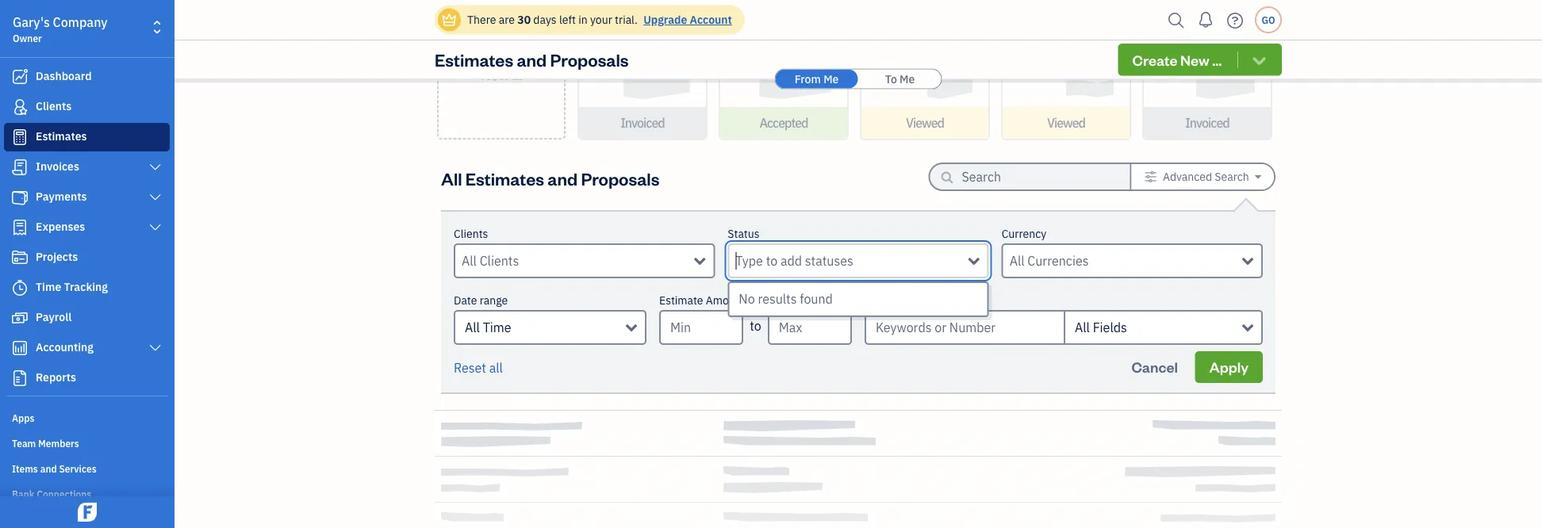 Task type: locate. For each thing, give the bounding box(es) containing it.
chevron large down image for payments
[[148, 191, 163, 204]]

0 vertical spatial chevron large down image
[[148, 161, 163, 174]]

1 vertical spatial clients
[[454, 227, 488, 241]]

clients down dashboard
[[36, 99, 72, 113]]

chevron large down image up expenses link
[[148, 191, 163, 204]]

invoiced
[[621, 115, 665, 131], [1185, 115, 1230, 131]]

chevron large down image inside payments link
[[148, 191, 163, 204]]

search inside dropdown button
[[1215, 169, 1249, 184]]

2 chevron large down image from the top
[[148, 191, 163, 204]]

0 vertical spatial clients
[[36, 99, 72, 113]]

create new …
[[479, 46, 524, 84], [1133, 50, 1222, 69]]

there
[[467, 12, 496, 27]]

estimates
[[435, 48, 513, 71], [36, 129, 87, 144], [466, 167, 544, 190]]

apps
[[12, 412, 34, 424]]

create new … down search "icon" in the top right of the page
[[1133, 50, 1222, 69]]

0 horizontal spatial all
[[441, 167, 462, 190]]

client image
[[10, 99, 29, 115]]

estimates for estimates
[[36, 129, 87, 144]]

me right from
[[824, 71, 839, 86]]

estimate image
[[10, 129, 29, 145]]

apps link
[[4, 405, 170, 429]]

create new … button
[[437, 0, 566, 140], [1118, 44, 1282, 76]]

Search text field
[[962, 164, 1105, 190]]

reset
[[454, 360, 486, 376]]

…
[[1212, 50, 1222, 69], [513, 65, 522, 84]]

create new … down the 'are' on the top of the page
[[479, 46, 524, 84]]

2 vertical spatial chevron large down image
[[148, 221, 163, 234]]

1 horizontal spatial me
[[900, 71, 915, 86]]

report image
[[10, 370, 29, 386]]

create down the 'are' on the top of the page
[[479, 46, 524, 64]]

there are 30 days left in your trial. upgrade account
[[467, 12, 732, 27]]

caretdown image
[[1255, 171, 1261, 183]]

3 chevron large down image from the top
[[148, 221, 163, 234]]

date
[[454, 293, 477, 308]]

time right timer image
[[36, 280, 61, 294]]

… down 30
[[513, 65, 522, 84]]

1 viewed from the left
[[906, 115, 944, 131]]

accepted
[[760, 115, 808, 131]]

no results found option
[[729, 283, 987, 316]]

items
[[12, 463, 38, 475]]

0 horizontal spatial …
[[513, 65, 522, 84]]

clients
[[36, 99, 72, 113], [454, 227, 488, 241]]

in
[[578, 12, 588, 27]]

expenses link
[[4, 213, 170, 242]]

gary's company owner
[[13, 14, 108, 44]]

1 horizontal spatial all
[[465, 319, 480, 336]]

me inside 'link'
[[900, 71, 915, 86]]

… down notifications 'icon'
[[1212, 50, 1222, 69]]

team members
[[12, 437, 79, 450]]

0 horizontal spatial create new …
[[479, 46, 524, 84]]

clients inside the main element
[[36, 99, 72, 113]]

from
[[795, 71, 821, 86]]

1 vertical spatial and
[[548, 167, 578, 190]]

0 vertical spatial time
[[36, 280, 61, 294]]

1 horizontal spatial time
[[483, 319, 511, 336]]

estimates for estimates and proposals
[[435, 48, 513, 71]]

Type to add statuses search field
[[736, 251, 968, 271]]

dashboard
[[36, 69, 92, 83]]

1 vertical spatial time
[[483, 319, 511, 336]]

chevron large down image
[[148, 342, 163, 355]]

0 horizontal spatial me
[[824, 71, 839, 86]]

create
[[479, 46, 524, 64], [1133, 50, 1178, 69]]

new down the 'are' on the top of the page
[[481, 65, 510, 84]]

cancel button
[[1117, 351, 1192, 383]]

project image
[[10, 250, 29, 266]]

all inside field
[[1075, 319, 1090, 336]]

are
[[499, 12, 515, 27]]

1 chevron large down image from the top
[[148, 161, 163, 174]]

1 horizontal spatial and
[[517, 48, 547, 71]]

1 horizontal spatial …
[[1212, 50, 1222, 69]]

all for all fields
[[1075, 319, 1090, 336]]

chevron large down image
[[148, 161, 163, 174], [148, 191, 163, 204], [148, 221, 163, 234]]

2 vertical spatial and
[[40, 463, 57, 475]]

results
[[758, 291, 797, 307]]

0 vertical spatial proposals
[[550, 48, 629, 71]]

fields
[[1093, 319, 1127, 336]]

1 vertical spatial search
[[911, 293, 945, 308]]

search for advanced search
[[1215, 169, 1249, 184]]

2 me from the left
[[900, 71, 915, 86]]

days
[[533, 12, 557, 27]]

crown image
[[441, 12, 458, 28]]

estimate
[[659, 293, 703, 308]]

new
[[1181, 50, 1210, 69], [481, 65, 510, 84]]

0 horizontal spatial invoiced
[[621, 115, 665, 131]]

all inside 'dropdown button'
[[465, 319, 480, 336]]

dashboard link
[[4, 63, 170, 91]]

30
[[517, 12, 531, 27]]

invoice image
[[10, 159, 29, 175]]

viewed down to me 'link'
[[906, 115, 944, 131]]

main element
[[0, 0, 214, 528]]

2 horizontal spatial and
[[548, 167, 578, 190]]

estimate amount
[[659, 293, 746, 308]]

payroll
[[36, 310, 72, 324]]

clients up the date
[[454, 227, 488, 241]]

advanced
[[1163, 169, 1212, 184]]

0 horizontal spatial viewed
[[906, 115, 944, 131]]

reset all
[[454, 360, 503, 376]]

chevron large down image inside invoices link
[[148, 161, 163, 174]]

search left caretdown image
[[1215, 169, 1249, 184]]

0 horizontal spatial and
[[40, 463, 57, 475]]

1 horizontal spatial invoiced
[[1185, 115, 1230, 131]]

invoices link
[[4, 153, 170, 182]]

payments
[[36, 189, 87, 204]]

1 horizontal spatial create
[[1133, 50, 1178, 69]]

0 vertical spatial estimates
[[435, 48, 513, 71]]

estimates and proposals
[[435, 48, 629, 71]]

chevron large down image inside expenses link
[[148, 221, 163, 234]]

and for proposals
[[517, 48, 547, 71]]

bank connections image
[[12, 487, 170, 500]]

2 vertical spatial estimates
[[466, 167, 544, 190]]

time
[[36, 280, 61, 294], [483, 319, 511, 336]]

0 horizontal spatial time
[[36, 280, 61, 294]]

1 vertical spatial estimates
[[36, 129, 87, 144]]

1 horizontal spatial create new …
[[1133, 50, 1222, 69]]

account
[[690, 12, 732, 27]]

Keyword Search text field
[[865, 310, 1064, 345]]

time inside all time 'dropdown button'
[[483, 319, 511, 336]]

from me
[[795, 71, 839, 86]]

proposals
[[550, 48, 629, 71], [581, 167, 660, 190]]

time tracking link
[[4, 274, 170, 302]]

1 vertical spatial chevron large down image
[[148, 191, 163, 204]]

and
[[517, 48, 547, 71], [548, 167, 578, 190], [40, 463, 57, 475]]

0 horizontal spatial create
[[479, 46, 524, 64]]

0 horizontal spatial search
[[911, 293, 945, 308]]

create down search "icon" in the top right of the page
[[1133, 50, 1178, 69]]

1 me from the left
[[824, 71, 839, 86]]

0 vertical spatial search
[[1215, 169, 1249, 184]]

new down notifications 'icon'
[[1181, 50, 1210, 69]]

members
[[38, 437, 79, 450]]

2 invoiced from the left
[[1185, 115, 1230, 131]]

1 horizontal spatial search
[[1215, 169, 1249, 184]]

2 horizontal spatial all
[[1075, 319, 1090, 336]]

no results found
[[739, 291, 833, 307]]

me right to
[[900, 71, 915, 86]]

search image
[[1164, 8, 1189, 32]]

reports
[[36, 370, 76, 385]]

time down range
[[483, 319, 511, 336]]

0 vertical spatial and
[[517, 48, 547, 71]]

viewed up search text field
[[1047, 115, 1085, 131]]

0 horizontal spatial clients
[[36, 99, 72, 113]]

Keyword Search field
[[1064, 310, 1263, 345]]

chevron large down image down payments link
[[148, 221, 163, 234]]

invoices
[[36, 159, 79, 174]]

all
[[441, 167, 462, 190], [465, 319, 480, 336], [1075, 319, 1090, 336]]

search right keyword
[[911, 293, 945, 308]]

estimates inside the main element
[[36, 129, 87, 144]]

Estimate Amount Maximum text field
[[768, 310, 852, 345]]

and inside items and services link
[[40, 463, 57, 475]]

chevron large down image down estimates link
[[148, 161, 163, 174]]

1 horizontal spatial viewed
[[1047, 115, 1085, 131]]

to
[[885, 71, 897, 86]]

payment image
[[10, 190, 29, 205]]

search
[[1215, 169, 1249, 184], [911, 293, 945, 308]]

me for to me
[[900, 71, 915, 86]]



Task type: describe. For each thing, give the bounding box(es) containing it.
0 horizontal spatial new
[[481, 65, 510, 84]]

company
[[53, 14, 108, 31]]

create for create new … dropdown button to the right
[[1133, 50, 1178, 69]]

All Currencies search field
[[1010, 251, 1242, 271]]

chevron large down image for expenses
[[148, 221, 163, 234]]

dashboard image
[[10, 69, 29, 85]]

create new … for the leftmost create new … dropdown button
[[479, 46, 524, 84]]

items and services link
[[4, 456, 170, 480]]

go to help image
[[1223, 8, 1248, 32]]

reset all button
[[454, 359, 503, 378]]

chart image
[[10, 340, 29, 356]]

payroll link
[[4, 304, 170, 332]]

0 horizontal spatial create new … button
[[437, 0, 566, 140]]

apply button
[[1195, 351, 1263, 383]]

timer image
[[10, 280, 29, 296]]

upgrade
[[644, 12, 687, 27]]

chevrondown image
[[1250, 52, 1269, 68]]

go button
[[1255, 6, 1282, 33]]

date range
[[454, 293, 508, 308]]

1 invoiced from the left
[[621, 115, 665, 131]]

and for services
[[40, 463, 57, 475]]

all for all estimates and proposals
[[441, 167, 462, 190]]

keyword search
[[865, 293, 945, 308]]

left
[[559, 12, 576, 27]]

projects link
[[4, 244, 170, 272]]

accounting link
[[4, 334, 170, 363]]

1 horizontal spatial create new … button
[[1118, 44, 1282, 76]]

All Clients search field
[[462, 251, 694, 271]]

owner
[[13, 32, 42, 44]]

team members link
[[4, 431, 170, 455]]

2 viewed from the left
[[1047, 115, 1085, 131]]

all time
[[465, 319, 511, 336]]

to me
[[885, 71, 915, 86]]

go
[[1262, 13, 1275, 26]]

keyword
[[865, 293, 908, 308]]

all
[[489, 360, 503, 376]]

expense image
[[10, 220, 29, 236]]

money image
[[10, 310, 29, 326]]

freshbooks image
[[75, 503, 100, 522]]

currency
[[1002, 227, 1047, 241]]

no
[[739, 291, 755, 307]]

… for the leftmost create new … dropdown button
[[513, 65, 522, 84]]

me for from me
[[824, 71, 839, 86]]

advanced search button
[[1132, 164, 1274, 190]]

to
[[750, 318, 761, 334]]

team
[[12, 437, 36, 450]]

range
[[480, 293, 508, 308]]

upgrade account link
[[640, 12, 732, 27]]

items and services
[[12, 463, 97, 475]]

1 vertical spatial proposals
[[581, 167, 660, 190]]

cancel
[[1132, 358, 1178, 376]]

from me link
[[776, 69, 858, 88]]

time inside time tracking link
[[36, 280, 61, 294]]

trial.
[[615, 12, 638, 27]]

1 horizontal spatial new
[[1181, 50, 1210, 69]]

1 horizontal spatial clients
[[454, 227, 488, 241]]

search for keyword search
[[911, 293, 945, 308]]

… for create new … dropdown button to the right
[[1212, 50, 1222, 69]]

notifications image
[[1193, 4, 1219, 36]]

advanced search
[[1163, 169, 1249, 184]]

Estimate Amount Minimum text field
[[659, 310, 744, 345]]

tracking
[[64, 280, 108, 294]]

create new … for create new … dropdown button to the right
[[1133, 50, 1222, 69]]

your
[[590, 12, 612, 27]]

clients link
[[4, 93, 170, 121]]

estimates link
[[4, 123, 170, 152]]

all for all time
[[465, 319, 480, 336]]

all time button
[[454, 310, 647, 345]]

services
[[59, 463, 97, 475]]

projects
[[36, 250, 78, 264]]

found
[[800, 291, 833, 307]]

all estimates and proposals
[[441, 167, 660, 190]]

apply
[[1210, 358, 1249, 376]]

to me link
[[859, 69, 941, 88]]

amount
[[706, 293, 746, 308]]

create for the leftmost create new … dropdown button
[[479, 46, 524, 64]]

all fields
[[1075, 319, 1127, 336]]

status
[[728, 227, 760, 241]]

reports link
[[4, 364, 170, 393]]

settings image
[[1144, 171, 1157, 183]]

time tracking
[[36, 280, 108, 294]]

payments link
[[4, 183, 170, 212]]

accounting
[[36, 340, 94, 355]]

chevron large down image for invoices
[[148, 161, 163, 174]]

gary's
[[13, 14, 50, 31]]

expenses
[[36, 219, 85, 234]]



Task type: vqa. For each thing, say whether or not it's contained in the screenshot.
'Cost' inside the Cost rates are how much you pay your team members for the work they do. Learn More
no



